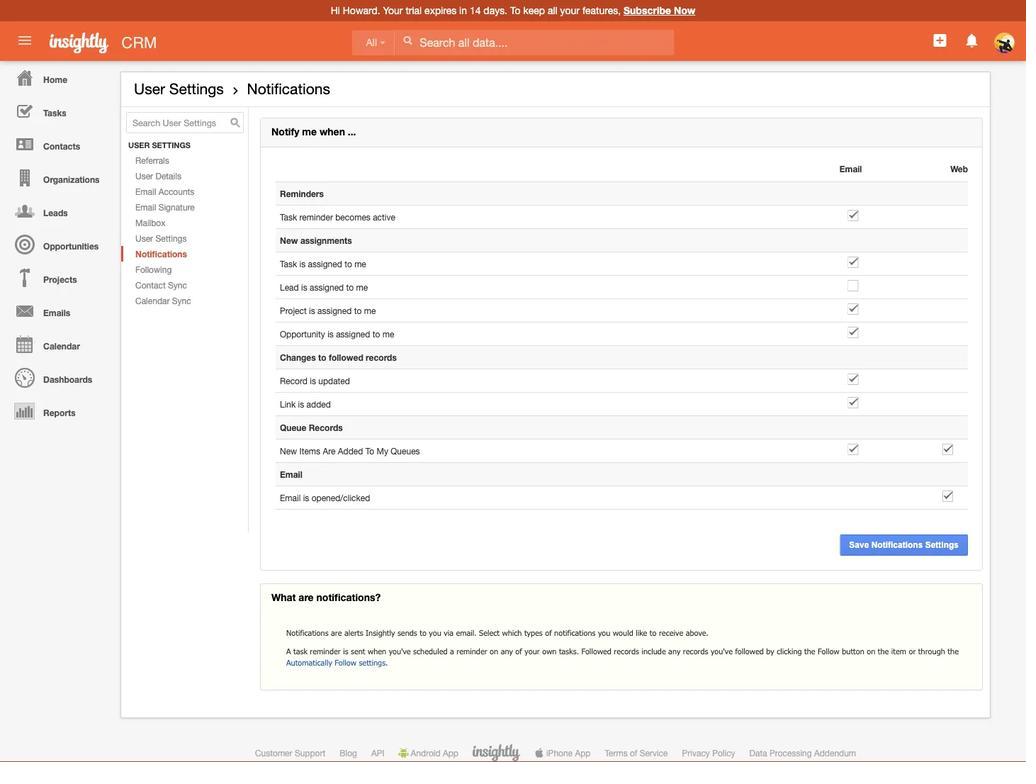 Task type: vqa. For each thing, say whether or not it's contained in the screenshot.
"states" corresponding to New York City
no



Task type: locate. For each thing, give the bounding box(es) containing it.
on right the button
[[867, 647, 876, 656]]

on down notifications are alerts insightly sends to you via email. select which types of notifications you would like to receive above.
[[490, 647, 499, 656]]

email.
[[456, 628, 477, 638]]

notifications link up notify
[[247, 80, 330, 97]]

assigned up the project is assigned to me on the left top of page
[[310, 282, 344, 292]]

0 horizontal spatial are
[[299, 592, 314, 603]]

email is opened/clicked
[[280, 493, 370, 503]]

app right iphone
[[575, 748, 591, 758]]

task up lead
[[280, 259, 297, 269]]

me for task is assigned to me
[[355, 259, 366, 269]]

2 you from the left
[[598, 628, 611, 638]]

to up the project is assigned to me on the left top of page
[[346, 282, 354, 292]]

is for email
[[303, 493, 309, 503]]

calendar inside navigation
[[43, 341, 80, 351]]

of inside a task reminder is sent when you've scheduled a reminder on any of your own tasks. followed records include any records you've followed by clicking the follow button on the item or through the automatically follow settings .
[[516, 647, 522, 656]]

user details link
[[121, 168, 248, 184]]

notifications inside "user settings referrals user details email accounts email signature mailbox user settings notifications following contact sync calendar sync"
[[135, 249, 187, 259]]

are
[[323, 446, 336, 456]]

None checkbox
[[848, 303, 859, 315], [848, 327, 859, 338], [848, 374, 859, 385], [848, 397, 859, 408], [848, 444, 859, 455], [943, 444, 954, 455], [848, 303, 859, 315], [848, 327, 859, 338], [848, 374, 859, 385], [848, 397, 859, 408], [848, 444, 859, 455], [943, 444, 954, 455]]

sync down the following link
[[168, 280, 187, 290]]

2 you've from the left
[[711, 647, 733, 656]]

2 horizontal spatial of
[[630, 748, 638, 758]]

scheduled
[[413, 647, 448, 656]]

white image
[[403, 35, 413, 45]]

1 horizontal spatial of
[[545, 628, 552, 638]]

1 vertical spatial are
[[331, 628, 342, 638]]

android
[[411, 748, 441, 758]]

queue
[[280, 423, 307, 432]]

user down the referrals
[[135, 171, 153, 181]]

your inside a task reminder is sent when you've scheduled a reminder on any of your own tasks. followed records include any records you've followed by clicking the follow button on the item or through the automatically follow settings .
[[525, 647, 540, 656]]

0 vertical spatial followed
[[329, 352, 364, 362]]

notify me when ...
[[272, 126, 356, 138]]

me for lead is assigned to me
[[356, 282, 368, 292]]

item
[[892, 647, 907, 656]]

me
[[302, 126, 317, 138], [355, 259, 366, 269], [356, 282, 368, 292], [364, 306, 376, 316], [383, 329, 394, 339]]

save notifications settings button
[[840, 535, 968, 556]]

0 vertical spatial are
[[299, 592, 314, 603]]

0 vertical spatial your
[[560, 5, 580, 16]]

are left alerts on the left bottom of page
[[331, 628, 342, 638]]

0 horizontal spatial app
[[443, 748, 459, 758]]

follow left the button
[[818, 647, 840, 656]]

new left 'items'
[[280, 446, 297, 456]]

1 vertical spatial settings
[[156, 233, 187, 243]]

notifications up following at top left
[[135, 249, 187, 259]]

any down receive
[[669, 647, 681, 656]]

1 horizontal spatial are
[[331, 628, 342, 638]]

a
[[286, 647, 291, 656]]

active
[[373, 212, 396, 222]]

your right all in the right top of the page
[[560, 5, 580, 16]]

0 vertical spatial notifications link
[[247, 80, 330, 97]]

is for task
[[300, 259, 306, 269]]

assigned up changes to followed records on the left top of page
[[336, 329, 370, 339]]

all
[[548, 5, 558, 16]]

customer support link
[[255, 748, 326, 758]]

task
[[280, 212, 297, 222], [280, 259, 297, 269]]

records down above.
[[683, 647, 709, 656]]

1 horizontal spatial when
[[368, 647, 387, 656]]

0 horizontal spatial on
[[490, 647, 499, 656]]

you left 'via'
[[429, 628, 442, 638]]

is right link
[[298, 399, 304, 409]]

subscribe
[[624, 5, 671, 16]]

me for opportunity is assigned to me
[[383, 329, 394, 339]]

task down reminders
[[280, 212, 297, 222]]

2 app from the left
[[575, 748, 591, 758]]

assigned up lead is assigned to me
[[308, 259, 342, 269]]

assigned up opportunity is assigned to me
[[318, 306, 352, 316]]

app for iphone app
[[575, 748, 591, 758]]

notifications?
[[317, 592, 381, 603]]

like
[[636, 628, 648, 638]]

a
[[450, 647, 454, 656]]

1 horizontal spatial app
[[575, 748, 591, 758]]

when up the settings at left
[[368, 647, 387, 656]]

followed left by
[[735, 647, 764, 656]]

1 horizontal spatial you've
[[711, 647, 733, 656]]

1 horizontal spatial follow
[[818, 647, 840, 656]]

trial
[[406, 5, 422, 16]]

notifications link down 'mailbox' link
[[121, 246, 248, 262]]

user
[[134, 80, 165, 97], [135, 171, 153, 181], [135, 233, 153, 243]]

calendar
[[135, 296, 170, 306], [43, 341, 80, 351]]

1 horizontal spatial to
[[510, 5, 521, 16]]

is for record
[[310, 376, 316, 386]]

user down mailbox at top left
[[135, 233, 153, 243]]

1 horizontal spatial your
[[560, 5, 580, 16]]

1 horizontal spatial the
[[878, 647, 889, 656]]

what
[[272, 592, 296, 603]]

to left 'my'
[[366, 446, 374, 456]]

notifications right save on the bottom of page
[[872, 540, 923, 550]]

calendar down contact at top
[[135, 296, 170, 306]]

your
[[560, 5, 580, 16], [525, 647, 540, 656]]

addendum
[[815, 748, 856, 758]]

you've down sends
[[389, 647, 411, 656]]

0 horizontal spatial any
[[501, 647, 513, 656]]

1 task from the top
[[280, 212, 297, 222]]

processing
[[770, 748, 812, 758]]

0 vertical spatial user
[[134, 80, 165, 97]]

home link
[[4, 61, 113, 94]]

link is added
[[280, 399, 331, 409]]

1 vertical spatial followed
[[735, 647, 764, 656]]

0 vertical spatial new
[[280, 235, 298, 245]]

when inside a task reminder is sent when you've scheduled a reminder on any of your own tasks. followed records include any records you've followed by clicking the follow button on the item or through the automatically follow settings .
[[368, 647, 387, 656]]

1 horizontal spatial on
[[867, 647, 876, 656]]

records
[[309, 423, 343, 432]]

0 vertical spatial calendar
[[135, 296, 170, 306]]

own
[[542, 647, 557, 656]]

me right notify
[[302, 126, 317, 138]]

when left ... on the left
[[320, 126, 345, 138]]

user down 'crm'
[[134, 80, 165, 97]]

to left keep
[[510, 5, 521, 16]]

is down new assignments at the left top of the page
[[300, 259, 306, 269]]

is for link
[[298, 399, 304, 409]]

1 horizontal spatial records
[[614, 647, 639, 656]]

are for notifications
[[331, 628, 342, 638]]

0 vertical spatial to
[[510, 5, 521, 16]]

calendar link
[[4, 328, 113, 361]]

is right record
[[310, 376, 316, 386]]

clicking
[[777, 647, 802, 656]]

0 horizontal spatial calendar
[[43, 341, 80, 351]]

would
[[613, 628, 634, 638]]

above.
[[686, 628, 709, 638]]

1 vertical spatial follow
[[335, 658, 357, 668]]

contact
[[135, 280, 166, 290]]

records down would
[[614, 647, 639, 656]]

to
[[345, 259, 352, 269], [346, 282, 354, 292], [354, 306, 362, 316], [373, 329, 380, 339], [318, 352, 327, 362], [420, 628, 427, 638], [650, 628, 657, 638]]

user settings link down the email signature link
[[121, 230, 248, 246]]

user settings
[[134, 80, 224, 97]]

assignments
[[301, 235, 352, 245]]

1 new from the top
[[280, 235, 298, 245]]

1 you've from the left
[[389, 647, 411, 656]]

save
[[850, 540, 869, 550]]

new left assignments
[[280, 235, 298, 245]]

you've left by
[[711, 647, 733, 656]]

user settings link up search user settings text field
[[134, 80, 224, 97]]

the right through in the right bottom of the page
[[948, 647, 959, 656]]

1 vertical spatial your
[[525, 647, 540, 656]]

1 vertical spatial to
[[366, 446, 374, 456]]

of right types
[[545, 628, 552, 638]]

1 horizontal spatial calendar
[[135, 296, 170, 306]]

me up lead is assigned to me
[[355, 259, 366, 269]]

records down opportunity is assigned to me
[[366, 352, 397, 362]]

0 horizontal spatial when
[[320, 126, 345, 138]]

customer
[[255, 748, 292, 758]]

is left sent in the bottom of the page
[[343, 647, 349, 656]]

0 vertical spatial task
[[280, 212, 297, 222]]

iphone app
[[547, 748, 591, 758]]

me up changes to followed records on the left top of page
[[383, 329, 394, 339]]

None checkbox
[[848, 210, 859, 221], [848, 257, 859, 268], [848, 280, 859, 291], [943, 491, 954, 502], [848, 210, 859, 221], [848, 257, 859, 268], [848, 280, 859, 291], [943, 491, 954, 502]]

when
[[320, 126, 345, 138], [368, 647, 387, 656]]

1 horizontal spatial you
[[598, 628, 611, 638]]

notifications inside button
[[872, 540, 923, 550]]

records
[[366, 352, 397, 362], [614, 647, 639, 656], [683, 647, 709, 656]]

keep
[[523, 5, 545, 16]]

you've
[[389, 647, 411, 656], [711, 647, 733, 656]]

to down assignments
[[345, 259, 352, 269]]

2 vertical spatial settings
[[926, 540, 959, 550]]

new for new assignments
[[280, 235, 298, 245]]

reminder
[[300, 212, 333, 222], [310, 647, 341, 656], [457, 647, 487, 656]]

sync down the contact sync link
[[172, 296, 191, 306]]

task is assigned to me
[[280, 259, 366, 269]]

1 vertical spatial calendar
[[43, 341, 80, 351]]

reminder up new assignments at the left top of the page
[[300, 212, 333, 222]]

1 vertical spatial task
[[280, 259, 297, 269]]

any
[[501, 647, 513, 656], [669, 647, 681, 656]]

contacts link
[[4, 128, 113, 161]]

support
[[295, 748, 326, 758]]

privacy policy link
[[682, 748, 736, 758]]

notifications up the "task" on the left bottom of page
[[286, 628, 329, 638]]

is for lead
[[301, 282, 307, 292]]

1 horizontal spatial followed
[[735, 647, 764, 656]]

of down which
[[516, 647, 522, 656]]

0 vertical spatial follow
[[818, 647, 840, 656]]

navigation
[[0, 61, 113, 427]]

you left would
[[598, 628, 611, 638]]

0 horizontal spatial of
[[516, 647, 522, 656]]

0 horizontal spatial the
[[805, 647, 816, 656]]

1 you from the left
[[429, 628, 442, 638]]

2 horizontal spatial the
[[948, 647, 959, 656]]

1 vertical spatial of
[[516, 647, 522, 656]]

signature
[[159, 202, 195, 212]]

2 vertical spatial of
[[630, 748, 638, 758]]

the right the clicking
[[805, 647, 816, 656]]

is left opened/clicked
[[303, 493, 309, 503]]

tasks.
[[559, 647, 579, 656]]

0 horizontal spatial your
[[525, 647, 540, 656]]

0 vertical spatial settings
[[169, 80, 224, 97]]

me up the project is assigned to me on the left top of page
[[356, 282, 368, 292]]

any down which
[[501, 647, 513, 656]]

0 horizontal spatial you
[[429, 628, 442, 638]]

sync
[[168, 280, 187, 290], [172, 296, 191, 306]]

opportunities link
[[4, 228, 113, 261]]

is
[[300, 259, 306, 269], [301, 282, 307, 292], [309, 306, 315, 316], [328, 329, 334, 339], [310, 376, 316, 386], [298, 399, 304, 409], [303, 493, 309, 503], [343, 647, 349, 656]]

button
[[842, 647, 865, 656]]

assigned for opportunity
[[336, 329, 370, 339]]

api link
[[371, 748, 385, 758]]

data processing addendum link
[[750, 748, 856, 758]]

2 task from the top
[[280, 259, 297, 269]]

me up opportunity is assigned to me
[[364, 306, 376, 316]]

1 vertical spatial new
[[280, 446, 297, 456]]

opportunity is assigned to me
[[280, 329, 394, 339]]

all
[[366, 37, 377, 48]]

the left item
[[878, 647, 889, 656]]

followed down opportunity is assigned to me
[[329, 352, 364, 362]]

1 any from the left
[[501, 647, 513, 656]]

iphone
[[547, 748, 573, 758]]

privacy
[[682, 748, 710, 758]]

is right lead
[[301, 282, 307, 292]]

save notifications settings
[[850, 540, 959, 550]]

2 new from the top
[[280, 446, 297, 456]]

customer support
[[255, 748, 326, 758]]

assigned for lead
[[310, 282, 344, 292]]

0 horizontal spatial you've
[[389, 647, 411, 656]]

projects
[[43, 274, 77, 284]]

followed
[[329, 352, 364, 362], [735, 647, 764, 656]]

calendar up dashboards link
[[43, 341, 80, 351]]

changes to followed records
[[280, 352, 397, 362]]

app
[[443, 748, 459, 758], [575, 748, 591, 758]]

reminder down email.
[[457, 647, 487, 656]]

terms of service
[[605, 748, 668, 758]]

2 vertical spatial user
[[135, 233, 153, 243]]

1 vertical spatial when
[[368, 647, 387, 656]]

your left own on the right bottom
[[525, 647, 540, 656]]

assigned for project
[[318, 306, 352, 316]]

1 horizontal spatial any
[[669, 647, 681, 656]]

follow down sent in the bottom of the page
[[335, 658, 357, 668]]

2 the from the left
[[878, 647, 889, 656]]

1 app from the left
[[443, 748, 459, 758]]

app right android
[[443, 748, 459, 758]]

me for project is assigned to me
[[364, 306, 376, 316]]

of right terms on the right bottom of the page
[[630, 748, 638, 758]]

0 horizontal spatial to
[[366, 446, 374, 456]]

is down the project is assigned to me on the left top of page
[[328, 329, 334, 339]]

0 vertical spatial of
[[545, 628, 552, 638]]

0 vertical spatial user settings link
[[134, 80, 224, 97]]

the
[[805, 647, 816, 656], [878, 647, 889, 656], [948, 647, 959, 656]]

days.
[[484, 5, 508, 16]]

are right what
[[299, 592, 314, 603]]

via
[[444, 628, 454, 638]]

is right project
[[309, 306, 315, 316]]



Task type: describe. For each thing, give the bounding box(es) containing it.
dashboards link
[[4, 361, 113, 394]]

privacy policy
[[682, 748, 736, 758]]

leads link
[[4, 194, 113, 228]]

to right like
[[650, 628, 657, 638]]

dashboards
[[43, 374, 92, 384]]

all link
[[352, 30, 395, 56]]

data processing addendum
[[750, 748, 856, 758]]

of for types
[[545, 628, 552, 638]]

Search User Settings text field
[[126, 112, 244, 133]]

0 vertical spatial sync
[[168, 280, 187, 290]]

now
[[674, 5, 696, 16]]

task reminder becomes active
[[280, 212, 396, 222]]

task for task is assigned to me
[[280, 259, 297, 269]]

0 horizontal spatial follow
[[335, 658, 357, 668]]

new assignments
[[280, 235, 352, 245]]

sent
[[351, 647, 365, 656]]

contact sync link
[[121, 277, 248, 293]]

followed inside a task reminder is sent when you've scheduled a reminder on any of your own tasks. followed records include any records you've followed by clicking the follow button on the item or through the automatically follow settings .
[[735, 647, 764, 656]]

reminder up automatically follow settings link
[[310, 647, 341, 656]]

is inside a task reminder is sent when you've scheduled a reminder on any of your own tasks. followed records include any records you've followed by clicking the follow button on the item or through the automatically follow settings .
[[343, 647, 349, 656]]

calendar sync link
[[121, 293, 248, 308]]

terms
[[605, 748, 628, 758]]

task for task reminder becomes active
[[280, 212, 297, 222]]

tasks link
[[4, 94, 113, 128]]

email accounts link
[[121, 184, 248, 199]]

2 on from the left
[[867, 647, 876, 656]]

new for new items are added to my queues
[[280, 446, 297, 456]]

types
[[525, 628, 543, 638]]

howard.
[[343, 5, 380, 16]]

is for project
[[309, 306, 315, 316]]

lead
[[280, 282, 299, 292]]

crm
[[121, 33, 157, 51]]

alerts
[[345, 628, 363, 638]]

to up changes to followed records on the left top of page
[[373, 329, 380, 339]]

your
[[383, 5, 403, 16]]

1 the from the left
[[805, 647, 816, 656]]

blog
[[340, 748, 357, 758]]

notifications are alerts insightly sends to you via email. select which types of notifications you would like to receive above.
[[286, 628, 709, 638]]

tasks
[[43, 108, 66, 118]]

automatically follow settings link
[[286, 658, 386, 668]]

include
[[642, 647, 666, 656]]

queues
[[391, 446, 420, 456]]

0 vertical spatial when
[[320, 126, 345, 138]]

1 vertical spatial sync
[[172, 296, 191, 306]]

.
[[386, 658, 388, 668]]

to right sends
[[420, 628, 427, 638]]

following link
[[121, 262, 248, 277]]

what are notifications?
[[272, 592, 381, 603]]

2 horizontal spatial records
[[683, 647, 709, 656]]

data
[[750, 748, 768, 758]]

select
[[479, 628, 500, 638]]

followed
[[582, 647, 612, 656]]

record is updated
[[280, 376, 350, 386]]

in
[[459, 5, 467, 16]]

reports link
[[4, 394, 113, 427]]

receive
[[659, 628, 684, 638]]

android app link
[[399, 748, 459, 758]]

settings inside "user settings referrals user details email accounts email signature mailbox user settings notifications following contact sync calendar sync"
[[156, 233, 187, 243]]

is for opportunity
[[328, 329, 334, 339]]

1 on from the left
[[490, 647, 499, 656]]

link
[[280, 399, 296, 409]]

record
[[280, 376, 308, 386]]

accounts
[[159, 186, 195, 196]]

to right 'changes'
[[318, 352, 327, 362]]

iphone app link
[[534, 748, 591, 758]]

leads
[[43, 208, 68, 218]]

1 vertical spatial notifications link
[[121, 246, 248, 262]]

reminders
[[280, 189, 324, 199]]

android app
[[411, 748, 459, 758]]

user settings referrals user details email accounts email signature mailbox user settings notifications following contact sync calendar sync
[[128, 141, 195, 306]]

new items are added to my queues
[[280, 446, 420, 456]]

settings
[[152, 141, 191, 150]]

blog link
[[340, 748, 357, 758]]

lead is assigned to me
[[280, 282, 368, 292]]

projects link
[[4, 261, 113, 294]]

opportunities
[[43, 241, 99, 251]]

a task reminder is sent when you've scheduled a reminder on any of your own tasks. followed records include any records you've followed by clicking the follow button on the item or through the automatically follow settings .
[[286, 647, 959, 668]]

0 horizontal spatial records
[[366, 352, 397, 362]]

opened/clicked
[[312, 493, 370, 503]]

1 vertical spatial user
[[135, 171, 153, 181]]

to up opportunity is assigned to me
[[354, 306, 362, 316]]

automatically
[[286, 658, 332, 668]]

organizations link
[[4, 161, 113, 194]]

0 horizontal spatial followed
[[329, 352, 364, 362]]

following
[[135, 264, 172, 274]]

project
[[280, 306, 307, 316]]

details
[[156, 171, 181, 181]]

emails link
[[4, 294, 113, 328]]

are for what
[[299, 592, 314, 603]]

by
[[767, 647, 775, 656]]

3 the from the left
[[948, 647, 959, 656]]

hi
[[331, 5, 340, 16]]

becomes
[[336, 212, 371, 222]]

notifications up notify
[[247, 80, 330, 97]]

calendar inside "user settings referrals user details email accounts email signature mailbox user settings notifications following contact sync calendar sync"
[[135, 296, 170, 306]]

or
[[909, 647, 916, 656]]

organizations
[[43, 174, 100, 184]]

1 vertical spatial user settings link
[[121, 230, 248, 246]]

mailbox link
[[121, 215, 248, 230]]

navigation containing home
[[0, 61, 113, 427]]

terms of service link
[[605, 748, 668, 758]]

api
[[371, 748, 385, 758]]

settings
[[359, 658, 386, 668]]

settings inside button
[[926, 540, 959, 550]]

of for any
[[516, 647, 522, 656]]

2 any from the left
[[669, 647, 681, 656]]

reports
[[43, 408, 76, 418]]

notifications
[[554, 628, 596, 638]]

notifications image
[[964, 32, 981, 49]]

added
[[338, 446, 363, 456]]

Search all data.... text field
[[395, 30, 674, 55]]

app for android app
[[443, 748, 459, 758]]

home
[[43, 74, 67, 84]]

assigned for task
[[308, 259, 342, 269]]



